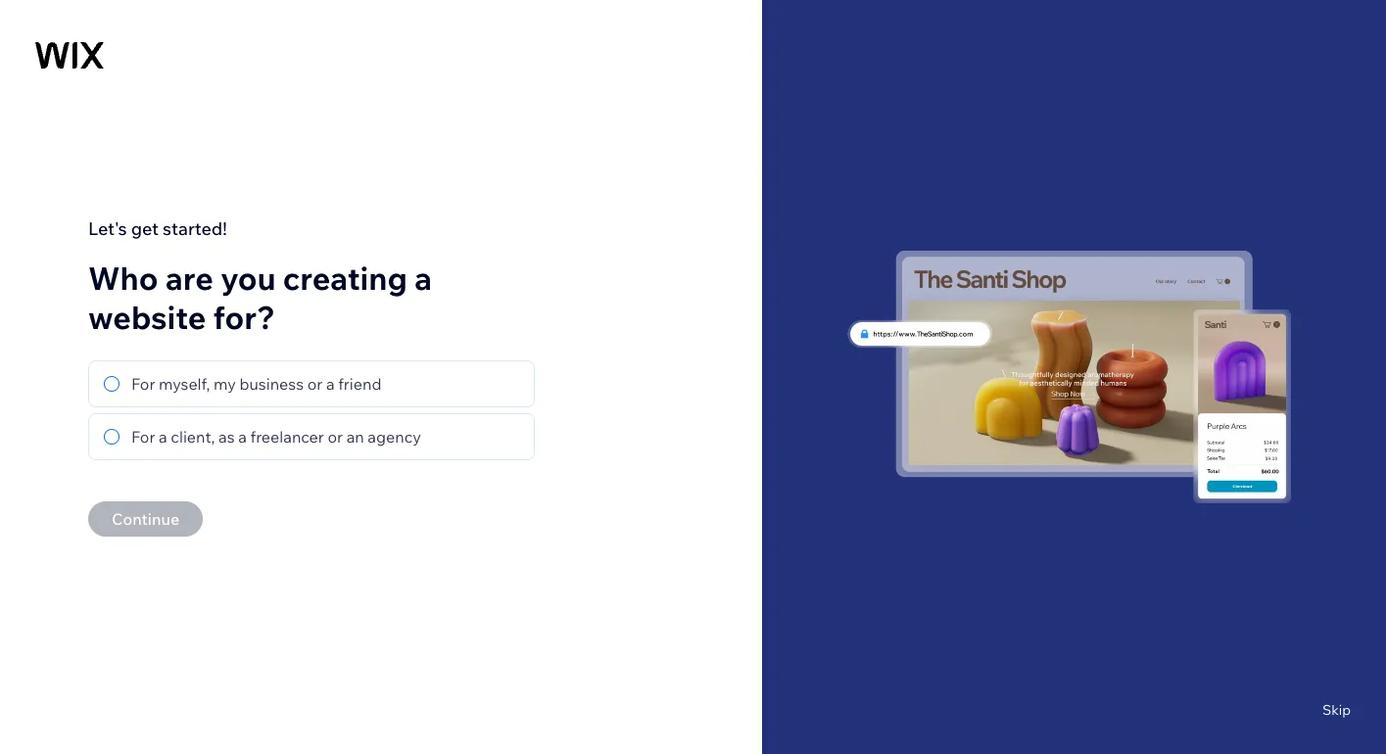 Task type: describe. For each thing, give the bounding box(es) containing it.
an
[[347, 427, 364, 447]]

who
[[88, 259, 158, 298]]

skip button
[[1323, 702, 1352, 719]]

a right as
[[238, 427, 247, 447]]

you
[[221, 259, 276, 298]]

let's
[[88, 218, 127, 240]]

website
[[88, 298, 206, 337]]

started!
[[163, 218, 227, 240]]

myself,
[[159, 374, 210, 394]]

a left client,
[[159, 427, 167, 447]]

are
[[165, 259, 214, 298]]

who are you creating a website for?
[[88, 259, 432, 337]]

my
[[214, 374, 236, 394]]

for myself, my business or a friend
[[131, 374, 382, 394]]

as
[[219, 427, 235, 447]]

agency
[[368, 427, 421, 447]]



Task type: vqa. For each thing, say whether or not it's contained in the screenshot.
Options For Booking Beauty Treatments With Wix Bookings image
no



Task type: locate. For each thing, give the bounding box(es) containing it.
business
[[240, 374, 304, 394]]

for left client,
[[131, 427, 155, 447]]

get
[[131, 218, 159, 240]]

for
[[131, 374, 155, 394], [131, 427, 155, 447]]

creating
[[283, 259, 408, 298]]

client,
[[171, 427, 215, 447]]

let's get started!
[[88, 218, 227, 240]]

for left myself,
[[131, 374, 155, 394]]

skip
[[1323, 702, 1352, 719]]

for for for a client, as a freelancer or an agency
[[131, 427, 155, 447]]

freelancer
[[250, 427, 324, 447]]

1 horizontal spatial or
[[328, 427, 343, 447]]

1 vertical spatial or
[[328, 427, 343, 447]]

for a client, as a freelancer or an agency
[[131, 427, 421, 447]]

or right business
[[307, 374, 323, 394]]

a inside "who are you creating a website for?"
[[415, 259, 432, 298]]

a left 'friend'
[[326, 374, 335, 394]]

a
[[415, 259, 432, 298], [326, 374, 335, 394], [159, 427, 167, 447], [238, 427, 247, 447]]

for?
[[213, 298, 275, 337]]

or
[[307, 374, 323, 394], [328, 427, 343, 447]]

a right creating
[[415, 259, 432, 298]]

1 vertical spatial for
[[131, 427, 155, 447]]

for for for myself, my business or a friend
[[131, 374, 155, 394]]

0 vertical spatial or
[[307, 374, 323, 394]]

0 vertical spatial for
[[131, 374, 155, 394]]

0 horizontal spatial or
[[307, 374, 323, 394]]

or left an
[[328, 427, 343, 447]]

option group containing for myself, my business or a friend
[[88, 361, 535, 461]]

option group
[[88, 361, 535, 461]]

2 for from the top
[[131, 427, 155, 447]]

friend
[[338, 374, 382, 394]]

1 for from the top
[[131, 374, 155, 394]]



